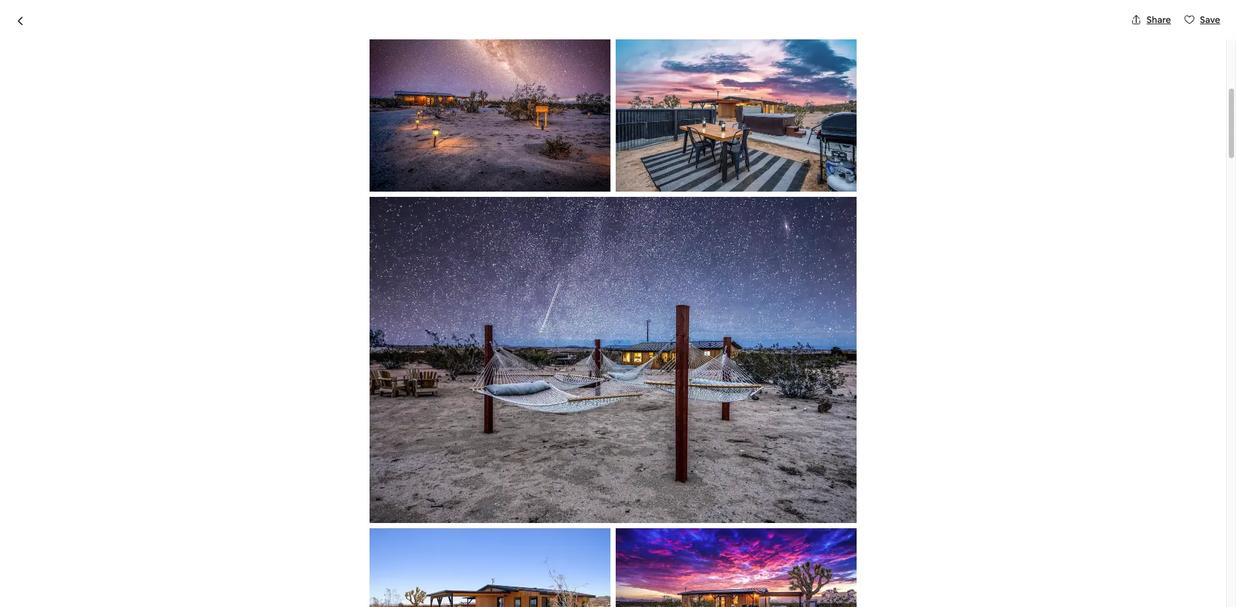 Task type: vqa. For each thing, say whether or not it's contained in the screenshot.
Fire
yes



Task type: locate. For each thing, give the bounding box(es) containing it.
total
[[752, 504, 773, 516]]

states
[[543, 95, 571, 107]]

familia,
[[320, 559, 351, 571]]

joshua tree, california, united states button
[[410, 93, 571, 109]]

sway gently under the endless sky, in our inviting hammocks – your personal pockets of peace and comfort. image
[[803, 125, 981, 286], [370, 197, 857, 523], [370, 197, 857, 523]]

$1,242
[[799, 485, 842, 503]]

Start your search search field
[[515, 11, 712, 42]]

the
[[353, 559, 369, 571]]

immerse yourself in the soothing warmth of our hot tub, a delightful haven for rest and rejuvenation image
[[803, 291, 981, 447], [370, 529, 611, 607], [370, 529, 611, 607]]

bath
[[405, 490, 427, 504]]

styled
[[371, 559, 398, 571]]

hot
[[447, 67, 477, 89]]

dialog
[[0, 0, 1237, 607]]

·
[[402, 95, 404, 109], [393, 490, 396, 504]]

enjoy the joshua tree desert like you've never before. image
[[370, 31, 611, 192], [370, 31, 611, 192], [619, 125, 797, 286]]

yahaira
[[288, 559, 318, 571]]

share
[[1147, 14, 1172, 26]]

fire
[[519, 67, 548, 89]]

$1,395 $1,242 total before taxes
[[752, 485, 842, 516]]

1 horizontal spatial ·
[[402, 95, 404, 109]]

hosted
[[331, 468, 378, 486]]

1 vertical spatial ·
[[393, 490, 396, 504]]

· left 1
[[393, 490, 396, 504]]

nestled in the serene beauty of north joshua tree, this enchanting cabin is a rustic haven, warmly lit by the desert's golden sunset, offering tranquility amidst the iconic silhouettes of the desert. image
[[616, 529, 857, 607], [616, 529, 857, 607]]

david is a superhost. learn more about david. image
[[638, 468, 675, 505], [638, 468, 675, 505]]

cabin
[[332, 67, 379, 89]]

dedicated
[[288, 586, 340, 600]]

0 horizontal spatial ·
[[393, 490, 396, 504]]

united
[[512, 95, 541, 107]]

entire home hosted by david 2 beds · 1 bath
[[246, 468, 440, 504]]

cook a good meal and enjoy the peacefulness of the desery. image
[[616, 31, 857, 192], [616, 31, 857, 192], [619, 291, 797, 447]]

· inside jackalope cabin | views, hot tub, fire pit, + more superhost · joshua tree, california, united states
[[402, 95, 404, 109]]

taxes
[[806, 504, 829, 516]]

· inside "entire home hosted by david 2 beds · 1 bath"
[[393, 490, 396, 504]]

take a nap, put your feet up; you're on vacation. image
[[246, 125, 613, 447]]

dialog containing share
[[0, 0, 1237, 607]]

views,
[[391, 67, 443, 89]]

beds
[[367, 490, 391, 504]]

· left joshua
[[402, 95, 404, 109]]

workspace
[[342, 586, 396, 600]]

0 vertical spatial ·
[[402, 95, 404, 109]]



Task type: describe. For each thing, give the bounding box(es) containing it.
property
[[400, 559, 437, 571]]

save
[[1200, 14, 1221, 26]]

save button
[[1179, 9, 1226, 31]]

11/13/2023 button
[[752, 531, 964, 568]]

pit,
[[552, 67, 578, 89]]

joshua
[[410, 95, 441, 107]]

more
[[595, 67, 636, 89]]

$1,395
[[752, 485, 796, 503]]

by david
[[381, 468, 440, 486]]

share button
[[1126, 9, 1177, 31]]

california,
[[466, 95, 510, 107]]

jackalope
[[246, 67, 328, 89]]

+
[[581, 67, 591, 89]]

before
[[775, 504, 804, 516]]

tree,
[[442, 95, 464, 107]]

yahaira familia, the styled property
[[288, 559, 437, 571]]

11/13/2023
[[760, 548, 806, 560]]

1
[[398, 490, 402, 504]]

entire
[[246, 468, 285, 486]]

2
[[359, 490, 365, 504]]

superhost
[[353, 95, 397, 107]]

dedicated workspace
[[288, 586, 396, 600]]

home
[[289, 468, 328, 486]]

jackalope cabin | views, hot tub, fire pit, + more superhost · joshua tree, california, united states
[[246, 67, 636, 109]]

|
[[382, 67, 387, 89]]

tub,
[[480, 67, 515, 89]]



